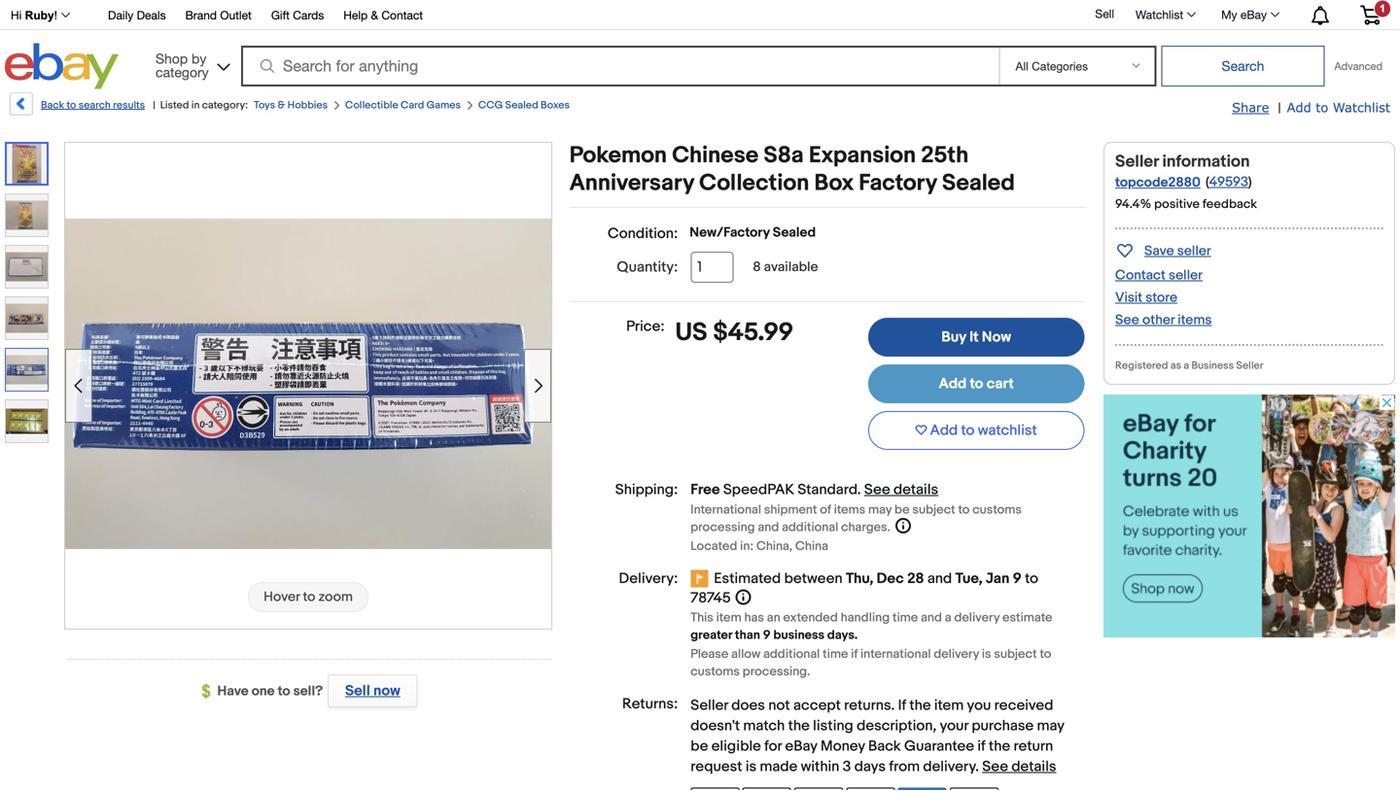 Task type: vqa. For each thing, say whether or not it's contained in the screenshot.
"Sponsored"
no



Task type: describe. For each thing, give the bounding box(es) containing it.
shop by category
[[156, 51, 209, 80]]

delivery inside if the return request is made within 3 days from delivery
[[923, 759, 976, 776]]

to inside the international shipment of items may be subject to customs processing and additional charges.
[[958, 503, 970, 518]]

back to search results
[[41, 99, 145, 112]]

the inside if the return request is made within 3 days from delivery
[[989, 738, 1010, 756]]

see for see details
[[864, 481, 890, 499]]

dollar sign image
[[202, 684, 217, 700]]

$45.99
[[713, 318, 794, 348]]

one
[[252, 684, 275, 700]]

my ebay
[[1222, 8, 1267, 21]]

1 horizontal spatial see
[[982, 759, 1008, 776]]

shipping:
[[615, 481, 678, 499]]

games
[[427, 99, 461, 112]]

advanced
[[1335, 60, 1383, 72]]

additional inside this item has an extended handling time and a delivery estimate greater than 9 business days. please allow additional time if international delivery is subject to customs processing.
[[763, 647, 820, 662]]

add for add to watchlist
[[930, 422, 958, 440]]

ebay money back guarantee
[[785, 738, 974, 756]]

1 vertical spatial .
[[976, 759, 979, 776]]

if the return request is made within 3 days from delivery
[[691, 738, 1053, 776]]

& for help
[[371, 8, 378, 22]]

advertisement region
[[1104, 395, 1396, 638]]

to inside add to cart link
[[970, 375, 984, 393]]

add to cart link
[[868, 365, 1085, 404]]

contact seller link
[[1115, 267, 1203, 284]]

it
[[970, 329, 979, 346]]

3
[[843, 759, 851, 776]]

(
[[1206, 174, 1209, 191]]

1 vertical spatial details
[[1012, 759, 1057, 776]]

cards
[[293, 8, 324, 22]]

!
[[54, 9, 57, 22]]

to inside the add to watchlist button
[[961, 422, 975, 440]]

1 horizontal spatial time
[[893, 611, 918, 626]]

collection
[[699, 170, 809, 197]]

cart
[[987, 375, 1014, 393]]

items inside the international shipment of items may be subject to customs processing and additional charges.
[[834, 503, 866, 518]]

sell link
[[1087, 7, 1123, 21]]

speedpak
[[723, 481, 794, 499]]

seller for save
[[1177, 243, 1211, 260]]

sell now link
[[323, 675, 418, 708]]

25th
[[921, 142, 969, 170]]

guarantee
[[904, 738, 974, 756]]

topcode2880
[[1115, 175, 1201, 191]]

standard
[[798, 481, 858, 499]]

picture 5 of 6 image
[[6, 349, 48, 391]]

seller for information
[[1115, 152, 1159, 172]]

international shipment of items may be subject to customs processing and additional charges.
[[691, 503, 1022, 535]]

back inside "link"
[[41, 99, 64, 112]]

save seller
[[1145, 243, 1211, 260]]

estimated
[[714, 570, 781, 588]]

seller for does
[[691, 697, 728, 715]]

0 vertical spatial delivery
[[954, 611, 1000, 626]]

sell for sell now
[[345, 683, 370, 700]]

doesn't
[[691, 718, 740, 735]]

search
[[79, 99, 111, 112]]

toys & hobbies
[[254, 99, 328, 112]]

watchlist inside share | add to watchlist
[[1333, 100, 1391, 115]]

outlet
[[220, 8, 252, 22]]

back inside us $45.99 main content
[[868, 738, 901, 756]]

be inside seller does not accept returns. if the item you received doesn't match the listing description, your purchase may be eligible for
[[691, 738, 708, 756]]

ebay inside us $45.99 main content
[[785, 738, 817, 756]]

does
[[732, 697, 765, 715]]

if inside if the return request is made within 3 days from delivery
[[978, 738, 986, 756]]

1 horizontal spatial a
[[1184, 360, 1189, 372]]

items inside contact seller visit store see other items
[[1178, 312, 1212, 329]]

charges.
[[841, 520, 891, 535]]

master card image
[[846, 788, 895, 791]]

you
[[967, 697, 991, 715]]

ccg sealed boxes link
[[478, 99, 570, 112]]

china,
[[757, 539, 793, 554]]

picture 4 of 6 image
[[6, 298, 48, 339]]

category
[[156, 64, 209, 80]]

to inside back to search results "link"
[[67, 99, 76, 112]]

s8a
[[764, 142, 804, 170]]

0 vertical spatial see details link
[[864, 481, 939, 499]]

1 vertical spatial time
[[823, 647, 848, 662]]

0 horizontal spatial the
[[788, 718, 810, 735]]

between
[[784, 570, 843, 588]]

have
[[217, 684, 249, 700]]

chinese
[[672, 142, 759, 170]]

toys
[[254, 99, 275, 112]]

anniversary
[[569, 170, 694, 197]]

topcode2880 link
[[1115, 175, 1201, 191]]

estimate
[[1003, 611, 1053, 626]]

made
[[760, 759, 798, 776]]

an
[[767, 611, 781, 626]]

subject inside this item has an extended handling time and a delivery estimate greater than 9 business days. please allow additional time if international delivery is subject to customs processing.
[[994, 647, 1037, 662]]

| inside share | add to watchlist
[[1278, 100, 1281, 117]]

paypal image
[[691, 788, 739, 791]]

subject inside the international shipment of items may be subject to customs processing and additional charges.
[[913, 503, 956, 518]]

of
[[820, 503, 831, 518]]

free
[[691, 481, 720, 499]]

shop by category button
[[147, 43, 234, 85]]

customs inside the international shipment of items may be subject to customs processing and additional charges.
[[973, 503, 1022, 518]]

49593
[[1209, 174, 1249, 191]]

within
[[801, 759, 840, 776]]

delivery:
[[619, 570, 678, 588]]

visit store link
[[1115, 290, 1178, 306]]

business
[[774, 628, 825, 643]]

add for add to cart
[[939, 375, 967, 393]]

may inside seller does not accept returns. if the item you received doesn't match the listing description, your purchase may be eligible for
[[1037, 718, 1064, 735]]

contact seller visit store see other items
[[1115, 267, 1212, 329]]

help & contact link
[[344, 5, 423, 27]]

sell now
[[345, 683, 400, 700]]

& for toys
[[278, 99, 285, 112]]

thu,
[[846, 570, 874, 588]]

now
[[373, 683, 400, 700]]

collectible
[[345, 99, 398, 112]]

us $45.99 main content
[[569, 142, 1087, 791]]

back to search results link
[[8, 92, 145, 123]]

watchlist inside 'account' navigation
[[1136, 8, 1184, 21]]

extended
[[783, 611, 838, 626]]

pokemon chinese s8a expansion 25th anniversary collection box factory sealed - picture 5 of 6 image
[[65, 219, 551, 549]]

)
[[1249, 174, 1252, 191]]

shipment
[[764, 503, 817, 518]]

78745
[[691, 590, 731, 607]]

collectible card games link
[[345, 99, 461, 112]]

request
[[691, 759, 742, 776]]

tue,
[[956, 570, 983, 588]]

if inside this item has an extended handling time and a delivery estimate greater than 9 business days. please allow additional time if international delivery is subject to customs processing.
[[851, 647, 858, 662]]

hi
[[11, 9, 22, 22]]

0 horizontal spatial .
[[858, 481, 861, 499]]

8 available
[[753, 259, 818, 276]]

28
[[907, 570, 924, 588]]

international
[[691, 503, 761, 518]]

ruby
[[25, 9, 54, 22]]

sealed inside pokemon chinese s8a expansion 25th anniversary collection box factory sealed
[[942, 170, 1015, 197]]

other
[[1143, 312, 1175, 329]]



Task type: locate. For each thing, give the bounding box(es) containing it.
china
[[796, 539, 828, 554]]

1 horizontal spatial the
[[910, 697, 931, 715]]

to down advanced link
[[1316, 100, 1329, 115]]

to inside this item has an extended handling time and a delivery estimate greater than 9 business days. please allow additional time if international delivery is subject to customs processing.
[[1040, 647, 1052, 662]]

1 vertical spatial the
[[788, 718, 810, 735]]

1 vertical spatial see
[[864, 481, 890, 499]]

0 horizontal spatial sealed
[[505, 99, 538, 112]]

located
[[691, 539, 738, 554]]

1 vertical spatial additional
[[763, 647, 820, 662]]

seller inside button
[[1177, 243, 1211, 260]]

0 vertical spatial item
[[716, 611, 742, 626]]

ebay up within
[[785, 738, 817, 756]]

contact inside 'account' navigation
[[382, 8, 423, 22]]

picture 6 of 6 image
[[6, 401, 48, 442]]

0 vertical spatial sealed
[[505, 99, 538, 112]]

customs down the please
[[691, 665, 740, 680]]

listing
[[813, 718, 854, 735]]

subject down estimate
[[994, 647, 1037, 662]]

the right if in the right bottom of the page
[[910, 697, 931, 715]]

processing
[[691, 520, 755, 535]]

0 horizontal spatial see details link
[[864, 481, 939, 499]]

allow
[[731, 647, 761, 662]]

| right share button
[[1278, 100, 1281, 117]]

details up the international shipment of items may be subject to customs processing and additional charges.
[[894, 481, 939, 499]]

0 vertical spatial &
[[371, 8, 378, 22]]

None submit
[[1162, 46, 1325, 87]]

0 vertical spatial see
[[1115, 312, 1140, 329]]

advanced link
[[1325, 47, 1393, 86]]

0 vertical spatial contact
[[382, 8, 423, 22]]

1 vertical spatial watchlist
[[1333, 100, 1391, 115]]

to left cart at the right
[[970, 375, 984, 393]]

to left search
[[67, 99, 76, 112]]

card
[[401, 99, 424, 112]]

items
[[1178, 312, 1212, 329], [834, 503, 866, 518]]

items up the charges. on the right bottom of the page
[[834, 503, 866, 518]]

Quantity: text field
[[691, 252, 734, 283]]

help & contact
[[344, 8, 423, 22]]

1 horizontal spatial be
[[895, 503, 910, 518]]

0 vertical spatial items
[[1178, 312, 1212, 329]]

seller for contact
[[1169, 267, 1203, 284]]

collectible card games
[[345, 99, 461, 112]]

to up tue,
[[958, 503, 970, 518]]

1 horizontal spatial sealed
[[773, 225, 816, 241]]

0 horizontal spatial subject
[[913, 503, 956, 518]]

delivery alert flag image
[[691, 570, 714, 590]]

1 vertical spatial be
[[691, 738, 708, 756]]

contact inside contact seller visit store see other items
[[1115, 267, 1166, 284]]

subject up 28 at the right
[[913, 503, 956, 518]]

registered as a business seller
[[1115, 360, 1264, 372]]

0 vertical spatial if
[[851, 647, 858, 662]]

us $45.99
[[675, 318, 794, 348]]

picture 3 of 6 image
[[6, 246, 48, 288]]

1 horizontal spatial back
[[868, 738, 901, 756]]

sell left now
[[345, 683, 370, 700]]

subject
[[913, 503, 956, 518], [994, 647, 1037, 662]]

2 vertical spatial see
[[982, 759, 1008, 776]]

2 vertical spatial delivery
[[923, 759, 976, 776]]

1 horizontal spatial is
[[982, 647, 991, 662]]

visit
[[1115, 290, 1143, 306]]

sell inside 'account' navigation
[[1095, 7, 1114, 21]]

sealed right factory
[[942, 170, 1015, 197]]

1 vertical spatial subject
[[994, 647, 1037, 662]]

returns.
[[844, 697, 895, 715]]

the down purchase
[[989, 738, 1010, 756]]

seller
[[1177, 243, 1211, 260], [1169, 267, 1203, 284]]

0 vertical spatial sell
[[1095, 7, 1114, 21]]

1 vertical spatial sell
[[345, 683, 370, 700]]

additional up china
[[782, 520, 838, 535]]

1 vertical spatial contact
[[1115, 267, 1166, 284]]

may inside the international shipment of items may be subject to customs processing and additional charges.
[[868, 503, 892, 518]]

processing.
[[743, 665, 810, 680]]

8
[[753, 259, 761, 276]]

ebay right my
[[1241, 8, 1267, 21]]

time up international
[[893, 611, 918, 626]]

1 vertical spatial &
[[278, 99, 285, 112]]

google pay image
[[743, 788, 791, 791]]

seller inside contact seller visit store see other items
[[1169, 267, 1203, 284]]

time down days.
[[823, 647, 848, 662]]

and inside the international shipment of items may be subject to customs processing and additional charges.
[[758, 520, 779, 535]]

my ebay link
[[1211, 3, 1289, 26]]

sealed up available on the top
[[773, 225, 816, 241]]

1 horizontal spatial subject
[[994, 647, 1037, 662]]

2 vertical spatial and
[[921, 611, 942, 626]]

9 inside this item has an extended handling time and a delivery estimate greater than 9 business days. please allow additional time if international delivery is subject to customs processing.
[[763, 628, 771, 643]]

see other items link
[[1115, 312, 1212, 329]]

to inside estimated between thu, dec 28 and tue, jan 9 to 78745
[[1025, 570, 1039, 588]]

2 vertical spatial the
[[989, 738, 1010, 756]]

additional inside the international shipment of items may be subject to customs processing and additional charges.
[[782, 520, 838, 535]]

add inside share | add to watchlist
[[1287, 100, 1312, 115]]

be down the doesn't
[[691, 738, 708, 756]]

may
[[868, 503, 892, 518], [1037, 718, 1064, 735]]

may up the charges. on the right bottom of the page
[[868, 503, 892, 518]]

watchlist
[[978, 422, 1037, 440]]

have one to sell?
[[217, 684, 323, 700]]

1 vertical spatial 9
[[763, 628, 771, 643]]

0 vertical spatial the
[[910, 697, 931, 715]]

be up dec
[[895, 503, 910, 518]]

seller up topcode2880 link
[[1115, 152, 1159, 172]]

eligible
[[712, 738, 761, 756]]

0 vertical spatial be
[[895, 503, 910, 518]]

if
[[898, 697, 906, 715]]

1 horizontal spatial customs
[[973, 503, 1022, 518]]

2 horizontal spatial seller
[[1236, 360, 1264, 372]]

0 horizontal spatial &
[[278, 99, 285, 112]]

the down accept
[[788, 718, 810, 735]]

1 vertical spatial seller
[[1169, 267, 1203, 284]]

is down eligible
[[746, 759, 757, 776]]

add down add to cart link
[[930, 422, 958, 440]]

free speedpak standard . see details
[[691, 481, 939, 499]]

| left listed
[[153, 99, 155, 112]]

0 vertical spatial 9
[[1013, 570, 1022, 588]]

received
[[994, 697, 1054, 715]]

seller inside seller information topcode2880 ( 49593 ) 94.4% positive feedback
[[1115, 152, 1159, 172]]

to right one
[[278, 684, 290, 700]]

american express image
[[898, 788, 947, 791]]

1 horizontal spatial &
[[371, 8, 378, 22]]

1 horizontal spatial seller
[[1115, 152, 1159, 172]]

0 horizontal spatial |
[[153, 99, 155, 112]]

0 horizontal spatial may
[[868, 503, 892, 518]]

0 horizontal spatial be
[[691, 738, 708, 756]]

watchlist link
[[1125, 3, 1205, 26]]

and inside estimated between thu, dec 28 and tue, jan 9 to 78745
[[928, 570, 952, 588]]

as
[[1171, 360, 1182, 372]]

see up discover image
[[982, 759, 1008, 776]]

delivery up you
[[934, 647, 979, 662]]

1 horizontal spatial .
[[976, 759, 979, 776]]

1 horizontal spatial items
[[1178, 312, 1212, 329]]

1 vertical spatial seller
[[1236, 360, 1264, 372]]

add to watchlist button
[[868, 411, 1085, 450]]

seller information topcode2880 ( 49593 ) 94.4% positive feedback
[[1115, 152, 1257, 212]]

0 vertical spatial time
[[893, 611, 918, 626]]

back left search
[[41, 99, 64, 112]]

0 horizontal spatial item
[[716, 611, 742, 626]]

watchlist right sell 'link'
[[1136, 8, 1184, 21]]

is up you
[[982, 647, 991, 662]]

seller right the 'save'
[[1177, 243, 1211, 260]]

back down description,
[[868, 738, 901, 756]]

2 horizontal spatial see
[[1115, 312, 1140, 329]]

your
[[940, 718, 969, 735]]

pokemon chinese s8a expansion 25th anniversary collection box factory sealed
[[569, 142, 1015, 197]]

to right jan on the right of page
[[1025, 570, 1039, 588]]

customs inside this item has an extended handling time and a delivery estimate greater than 9 business days. please allow additional time if international delivery is subject to customs processing.
[[691, 665, 740, 680]]

additional down business at the right
[[763, 647, 820, 662]]

additional
[[782, 520, 838, 535], [763, 647, 820, 662]]

1 horizontal spatial watchlist
[[1333, 100, 1391, 115]]

2 vertical spatial add
[[930, 422, 958, 440]]

item up greater
[[716, 611, 742, 626]]

match
[[743, 718, 785, 735]]

1 vertical spatial sealed
[[942, 170, 1015, 197]]

. up the international shipment of items may be subject to customs processing and additional charges.
[[858, 481, 861, 499]]

item inside this item has an extended handling time and a delivery estimate greater than 9 business days. please allow additional time if international delivery is subject to customs processing.
[[716, 611, 742, 626]]

add
[[1287, 100, 1312, 115], [939, 375, 967, 393], [930, 422, 958, 440]]

picture 1 of 6 image
[[7, 144, 47, 184]]

seller right "business"
[[1236, 360, 1264, 372]]

. see details
[[976, 759, 1057, 776]]

daily
[[108, 8, 133, 22]]

1 vertical spatial customs
[[691, 665, 740, 680]]

ebay inside 'account' navigation
[[1241, 8, 1267, 21]]

1 vertical spatial may
[[1037, 718, 1064, 735]]

seller down save seller
[[1169, 267, 1203, 284]]

seller inside seller does not accept returns. if the item you received doesn't match the listing description, your purchase may be eligible for
[[691, 697, 728, 715]]

to left the watchlist
[[961, 422, 975, 440]]

1 vertical spatial items
[[834, 503, 866, 518]]

and up 'china,'
[[758, 520, 779, 535]]

& right help
[[371, 8, 378, 22]]

shop by category banner
[[0, 0, 1396, 94]]

watchlist down advanced link
[[1333, 100, 1391, 115]]

. up discover image
[[976, 759, 979, 776]]

1 vertical spatial if
[[978, 738, 986, 756]]

if down purchase
[[978, 738, 986, 756]]

9 inside estimated between thu, dec 28 and tue, jan 9 to 78745
[[1013, 570, 1022, 588]]

2 horizontal spatial the
[[989, 738, 1010, 756]]

positive
[[1154, 197, 1200, 212]]

1 vertical spatial item
[[934, 697, 964, 715]]

and right 28 at the right
[[928, 570, 952, 588]]

brand outlet
[[185, 8, 252, 22]]

category:
[[202, 99, 248, 112]]

0 vertical spatial .
[[858, 481, 861, 499]]

see for see other items
[[1115, 312, 1140, 329]]

return
[[1014, 738, 1053, 756]]

delivery down guarantee
[[923, 759, 976, 776]]

business
[[1192, 360, 1234, 372]]

1 horizontal spatial details
[[1012, 759, 1057, 776]]

if down days.
[[851, 647, 858, 662]]

to
[[67, 99, 76, 112], [1316, 100, 1329, 115], [970, 375, 984, 393], [961, 422, 975, 440], [958, 503, 970, 518], [1025, 570, 1039, 588], [1040, 647, 1052, 662], [278, 684, 290, 700]]

0 vertical spatial seller
[[1177, 243, 1211, 260]]

accept
[[794, 697, 841, 715]]

0 horizontal spatial watchlist
[[1136, 8, 1184, 21]]

0 horizontal spatial if
[[851, 647, 858, 662]]

2 horizontal spatial sealed
[[942, 170, 1015, 197]]

0 vertical spatial details
[[894, 481, 939, 499]]

1 horizontal spatial contact
[[1115, 267, 1166, 284]]

add right "share"
[[1287, 100, 1312, 115]]

is inside this item has an extended handling time and a delivery estimate greater than 9 business days. please allow additional time if international delivery is subject to customs processing.
[[982, 647, 991, 662]]

item inside seller does not accept returns. if the item you received doesn't match the listing description, your purchase may be eligible for
[[934, 697, 964, 715]]

share | add to watchlist
[[1232, 100, 1391, 117]]

be inside the international shipment of items may be subject to customs processing and additional charges.
[[895, 503, 910, 518]]

now
[[982, 329, 1011, 346]]

toys & hobbies link
[[254, 99, 328, 112]]

account navigation
[[0, 0, 1396, 30]]

details
[[894, 481, 939, 499], [1012, 759, 1057, 776]]

discover image
[[950, 788, 999, 791]]

to inside share | add to watchlist
[[1316, 100, 1329, 115]]

quantity:
[[617, 259, 678, 276]]

and down 28 at the right
[[921, 611, 942, 626]]

expansion
[[809, 142, 916, 170]]

1 horizontal spatial 9
[[1013, 570, 1022, 588]]

in:
[[740, 539, 754, 554]]

0 horizontal spatial contact
[[382, 8, 423, 22]]

item up your
[[934, 697, 964, 715]]

details down the return
[[1012, 759, 1057, 776]]

visa image
[[795, 788, 843, 791]]

0 horizontal spatial seller
[[691, 697, 728, 715]]

0 horizontal spatial back
[[41, 99, 64, 112]]

seller up the doesn't
[[691, 697, 728, 715]]

ebay
[[1241, 8, 1267, 21], [785, 738, 817, 756]]

0 vertical spatial is
[[982, 647, 991, 662]]

1 horizontal spatial may
[[1037, 718, 1064, 735]]

contact up visit store link at the right of page
[[1115, 267, 1166, 284]]

gift cards link
[[271, 5, 324, 27]]

sealed right the "ccg"
[[505, 99, 538, 112]]

sealed for new/factory sealed
[[773, 225, 816, 241]]

delivery
[[954, 611, 1000, 626], [934, 647, 979, 662], [923, 759, 976, 776]]

add inside button
[[930, 422, 958, 440]]

9
[[1013, 570, 1022, 588], [763, 628, 771, 643]]

see details link up the charges. on the right bottom of the page
[[864, 481, 939, 499]]

seller does not accept returns. if the item you received doesn't match the listing description, your purchase may be eligible for
[[691, 697, 1064, 756]]

deals
[[137, 8, 166, 22]]

sell inside sell now link
[[345, 683, 370, 700]]

0 vertical spatial and
[[758, 520, 779, 535]]

none submit inside shop by category banner
[[1162, 46, 1325, 87]]

this
[[691, 611, 714, 626]]

located in: china, china
[[691, 539, 828, 554]]

days.
[[828, 628, 858, 643]]

not
[[769, 697, 790, 715]]

add to watchlist
[[930, 422, 1037, 440]]

1
[[1380, 2, 1386, 14]]

has
[[744, 611, 764, 626]]

sell left watchlist link
[[1095, 7, 1114, 21]]

0 vertical spatial additional
[[782, 520, 838, 535]]

Search for anything text field
[[244, 48, 995, 85]]

brand outlet link
[[185, 5, 252, 27]]

& right toys
[[278, 99, 285, 112]]

1 vertical spatial is
[[746, 759, 757, 776]]

0 horizontal spatial ebay
[[785, 738, 817, 756]]

1 horizontal spatial see details link
[[982, 759, 1057, 776]]

a inside this item has an extended handling time and a delivery estimate greater than 9 business days. please allow additional time if international delivery is subject to customs processing.
[[945, 611, 952, 626]]

and inside this item has an extended handling time and a delivery estimate greater than 9 business days. please allow additional time if international delivery is subject to customs processing.
[[921, 611, 942, 626]]

0 vertical spatial a
[[1184, 360, 1189, 372]]

1 vertical spatial ebay
[[785, 738, 817, 756]]

items right other
[[1178, 312, 1212, 329]]

9 right jan on the right of page
[[1013, 570, 1022, 588]]

0 horizontal spatial sell
[[345, 683, 370, 700]]

&
[[371, 8, 378, 22], [278, 99, 285, 112]]

add down buy
[[939, 375, 967, 393]]

to down estimate
[[1040, 647, 1052, 662]]

box
[[814, 170, 854, 197]]

0 horizontal spatial 9
[[763, 628, 771, 643]]

picture 2 of 6 image
[[6, 194, 48, 236]]

condition:
[[608, 225, 678, 243]]

0 vertical spatial ebay
[[1241, 8, 1267, 21]]

from
[[889, 759, 920, 776]]

| listed in category:
[[153, 99, 248, 112]]

see details link down the return
[[982, 759, 1057, 776]]

0 horizontal spatial items
[[834, 503, 866, 518]]

see down the 'visit'
[[1115, 312, 1140, 329]]

international
[[861, 647, 931, 662]]

pokemon
[[569, 142, 667, 170]]

see up the international shipment of items may be subject to customs processing and additional charges.
[[864, 481, 890, 499]]

sell for sell
[[1095, 7, 1114, 21]]

may up the return
[[1037, 718, 1064, 735]]

1 horizontal spatial ebay
[[1241, 8, 1267, 21]]

sealed for ccg sealed boxes
[[505, 99, 538, 112]]

|
[[153, 99, 155, 112], [1278, 100, 1281, 117]]

is inside if the return request is made within 3 days from delivery
[[746, 759, 757, 776]]

1 horizontal spatial |
[[1278, 100, 1281, 117]]

0 vertical spatial add
[[1287, 100, 1312, 115]]

9 down an
[[763, 628, 771, 643]]

the
[[910, 697, 931, 715], [788, 718, 810, 735], [989, 738, 1010, 756]]

see inside contact seller visit store see other items
[[1115, 312, 1140, 329]]

2 vertical spatial seller
[[691, 697, 728, 715]]

0 horizontal spatial time
[[823, 647, 848, 662]]

listed
[[160, 99, 189, 112]]

1 horizontal spatial if
[[978, 738, 986, 756]]

1 vertical spatial delivery
[[934, 647, 979, 662]]

customs up jan on the right of page
[[973, 503, 1022, 518]]

0 horizontal spatial is
[[746, 759, 757, 776]]

contact right help
[[382, 8, 423, 22]]

description,
[[857, 718, 937, 735]]

0 vertical spatial subject
[[913, 503, 956, 518]]

delivery down tue,
[[954, 611, 1000, 626]]

& inside 'account' navigation
[[371, 8, 378, 22]]

1 horizontal spatial item
[[934, 697, 964, 715]]

0 horizontal spatial details
[[894, 481, 939, 499]]

0 horizontal spatial customs
[[691, 665, 740, 680]]

please
[[691, 647, 729, 662]]



